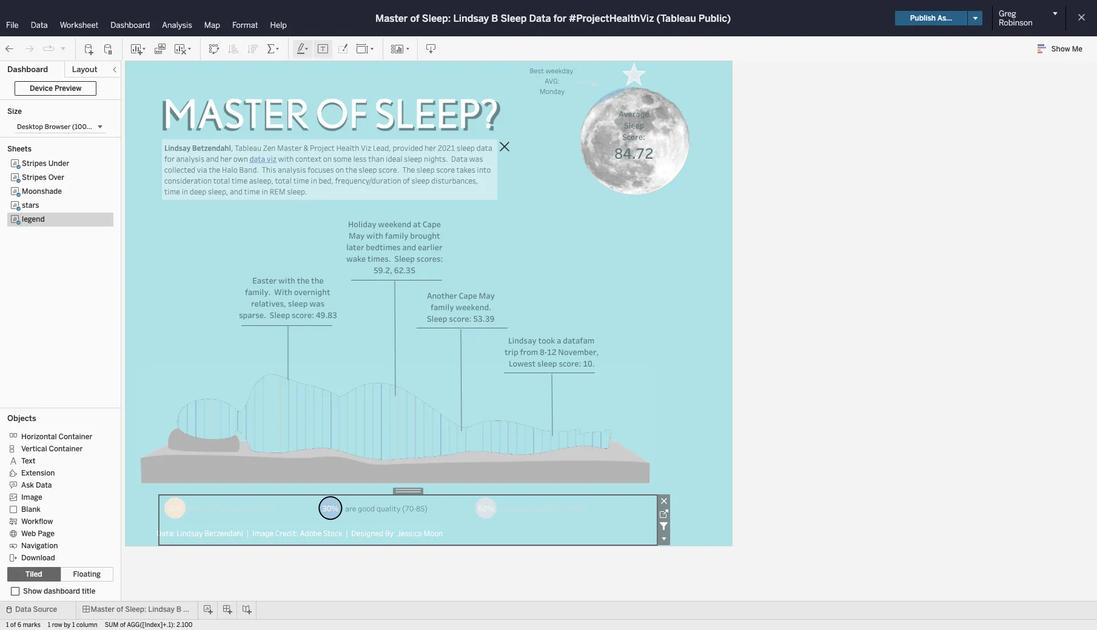 Task type: describe. For each thing, give the bounding box(es) containing it.
robinson
[[999, 18, 1033, 27]]

best weekday avg: monday
[[530, 66, 575, 96]]

under inside application
[[174, 67, 209, 84]]

format
[[232, 21, 258, 30]]

avg:
[[545, 76, 560, 86]]

blank
[[21, 506, 41, 514]]

data inside the with context on some less than ideal sleep nights.  data was collected via the halo band.  this analysis focuses on the sleep score.  the sleep score takes into consideration total time asleep, total time in bed, frequency/duration of sleep disturbances, time in deep sleep, and time in rem sleep.
[[451, 154, 468, 164]]

over inside application
[[173, 67, 200, 84]]

1 of 6 marks
[[6, 622, 41, 630]]

sleep: for master of sleep: lindsay b sleep data for #projecthealthviz (tableau public)
[[422, 12, 451, 24]]

format workbook image
[[337, 43, 349, 55]]

stripes under inside list box
[[22, 160, 69, 168]]

weekday
[[545, 66, 573, 75]]

publish as... button
[[895, 11, 967, 25]]

focuses
[[308, 165, 334, 175]]

1 horizontal spatial her
[[425, 143, 436, 153]]

extension
[[21, 469, 55, 478]]

moonshade
[[22, 187, 62, 196]]

ask
[[21, 481, 34, 490]]

and inside , tableau zen master & project health viz lead, provided her 2021 sleep data for analysis and her
[[206, 154, 219, 164]]

desktop
[[17, 123, 43, 131]]

sleep inside , tableau zen master & project health viz lead, provided her 2021 sleep data for analysis and her
[[457, 143, 475, 153]]

new data source image
[[83, 43, 95, 55]]

show dashboard title
[[23, 588, 95, 596]]

sort descending image
[[247, 43, 259, 55]]

public)
[[699, 12, 731, 24]]

b for master of sleep: lindsay b sleep data
[[176, 606, 181, 614]]

x
[[93, 123, 96, 131]]

publish
[[910, 14, 936, 22]]

horizontal
[[21, 433, 57, 441]]

adobe
[[300, 529, 322, 539]]

0 horizontal spatial her
[[220, 154, 232, 164]]

tableau
[[235, 143, 262, 153]]

totals image
[[266, 43, 281, 55]]

text option
[[7, 455, 105, 467]]

browser
[[45, 123, 70, 131]]

tiled
[[25, 571, 42, 579]]

agg([index]+.1):
[[127, 622, 175, 630]]

ask data option
[[7, 479, 105, 491]]

of for sum of agg([index]+.1): 2.100
[[120, 622, 126, 630]]

show/hide cards image
[[391, 43, 410, 55]]

health
[[336, 143, 359, 153]]

pause auto updates image
[[102, 43, 115, 55]]

time up sleep.
[[293, 176, 309, 186]]

list box containing stripes under
[[7, 157, 113, 405]]

own data viz
[[233, 154, 277, 164]]

master of sleep: lindsay b sleep data for #projecthealthviz (tableau public)
[[375, 12, 731, 24]]

1 vertical spatial betzendahl
[[204, 529, 243, 539]]

1 vertical spatial on
[[336, 165, 344, 175]]

score
[[436, 165, 455, 175]]

master for master of sleep: lindsay b sleep data for #projecthealthviz (tableau public)
[[375, 12, 408, 24]]

this
[[262, 165, 276, 175]]

go to sheet image
[[657, 508, 670, 520]]

workflow option
[[7, 516, 105, 528]]

sleep up frequency/duration
[[359, 165, 377, 175]]

zen
[[263, 143, 276, 153]]

master for master of sleep: lindsay b sleep data
[[91, 606, 115, 614]]

of for master of sleep: lindsay b sleep data
[[116, 606, 123, 614]]

marks
[[23, 622, 41, 630]]

clear sheet image
[[173, 43, 193, 55]]

image inside option
[[21, 494, 42, 502]]

own
[[233, 154, 248, 164]]

ask data
[[21, 481, 52, 490]]

horizontal container
[[21, 433, 92, 441]]

takes
[[456, 165, 475, 175]]

over inside list box
[[48, 173, 64, 182]]

for inside , tableau zen master & project health viz lead, provided her 2021 sleep data for analysis and her
[[164, 154, 175, 164]]

use as filter image
[[657, 520, 670, 533]]

layout
[[72, 65, 97, 74]]

stars
[[22, 201, 39, 210]]

greg
[[999, 9, 1016, 18]]

collected
[[164, 165, 195, 175]]

show me button
[[1032, 39, 1093, 58]]

data: lindsay betzendahl  |  image credit: adobe stock  |  designed by: jessica moon
[[156, 529, 443, 539]]

download
[[21, 554, 55, 563]]

1 horizontal spatial stripes over
[[129, 67, 200, 84]]

1 horizontal spatial for
[[553, 12, 567, 24]]

via
[[197, 165, 207, 175]]

1 for 1 row by 1 column
[[48, 622, 50, 630]]

web page
[[21, 530, 55, 538]]

image option
[[7, 491, 105, 503]]

0 horizontal spatial in
[[182, 187, 188, 197]]

file
[[6, 21, 19, 30]]

blank option
[[7, 503, 105, 516]]

vertical
[[21, 445, 47, 454]]

data source
[[15, 606, 57, 614]]

0 vertical spatial betzendahl
[[192, 143, 231, 153]]

b for master of sleep: lindsay b sleep data for #projecthealthviz (tableau public)
[[491, 12, 498, 24]]

replay animation image
[[42, 43, 55, 55]]

show me
[[1051, 45, 1083, 53]]

togglestate option group
[[7, 568, 113, 582]]

2 horizontal spatial in
[[311, 176, 317, 186]]

monday
[[540, 87, 565, 96]]

context
[[295, 154, 322, 164]]

download image
[[425, 43, 437, 55]]

1 vertical spatial data
[[250, 154, 265, 164]]

sleep: for master of sleep: lindsay b sleep data
[[125, 606, 146, 614]]

navigation option
[[7, 540, 105, 552]]

credit:
[[275, 529, 298, 539]]

highlight image
[[296, 43, 310, 55]]

2 the from the left
[[346, 165, 357, 175]]

and inside the with context on some less than ideal sleep nights.  data was collected via the halo band.  this analysis focuses on the sleep score.  the sleep score takes into consideration total time asleep, total time in bed, frequency/duration of sleep disturbances, time in deep sleep, and time in rem sleep.
[[230, 187, 243, 197]]

0 horizontal spatial on
[[323, 154, 332, 164]]

rem
[[270, 187, 285, 197]]

download option
[[7, 552, 105, 564]]

0 vertical spatial dashboard
[[111, 21, 150, 30]]

desktop browser (1000 x 800)
[[17, 123, 114, 131]]

objects list box
[[7, 427, 113, 564]]

frequency/duration
[[335, 176, 401, 186]]

as...
[[937, 14, 952, 22]]

title
[[82, 588, 95, 596]]

into
[[477, 165, 491, 175]]

with context on some less than ideal sleep nights.  data was collected via the halo band.  this analysis focuses on the sleep score.  the sleep score takes into consideration total time asleep, total time in bed, frequency/duration of sleep disturbances, time in deep sleep, and time in rem sleep.
[[164, 154, 492, 197]]

me
[[1072, 45, 1083, 53]]

data inside , tableau zen master & project health viz lead, provided her 2021 sleep data for analysis and her
[[477, 143, 492, 153]]

1 | from the left
[[246, 529, 249, 539]]

device preview
[[30, 84, 81, 93]]

master inside , tableau zen master & project health viz lead, provided her 2021 sleep data for analysis and her
[[277, 143, 302, 153]]

the
[[402, 165, 415, 175]]

column
[[76, 622, 97, 630]]

help
[[270, 21, 287, 30]]

time down consideration
[[164, 187, 180, 197]]



Task type: vqa. For each thing, say whether or not it's contained in the screenshot.
of inside "with context on some less than ideal sleep nights.  Data was collected via the Halo Band.  This analysis focuses on the sleep score.  The sleep score takes into consideration total time asleep, total time in bed, frequency/duration of sleep disturbances, time in deep sleep, and time in REM sleep."
yes



Task type: locate. For each thing, give the bounding box(es) containing it.
under
[[174, 67, 209, 84], [48, 160, 69, 168]]

container down "horizontal container"
[[49, 445, 83, 454]]

0 vertical spatial image
[[21, 494, 42, 502]]

1 horizontal spatial 1
[[48, 622, 50, 630]]

hide mark labels image
[[317, 43, 329, 55]]

less
[[353, 154, 367, 164]]

0 horizontal spatial show
[[23, 588, 42, 596]]

data inside ask data option
[[36, 481, 52, 490]]

analysis
[[176, 154, 204, 164], [278, 165, 306, 175]]

1 vertical spatial b
[[176, 606, 181, 614]]

analysis inside the with context on some less than ideal sleep nights.  data was collected via the halo band.  this analysis focuses on the sleep score.  the sleep score takes into consideration total time asleep, total time in bed, frequency/duration of sleep disturbances, time in deep sleep, and time in rem sleep.
[[278, 165, 306, 175]]

1 vertical spatial sleep:
[[125, 606, 146, 614]]

her
[[425, 143, 436, 153], [220, 154, 232, 164]]

navigation
[[21, 542, 58, 551]]

stripes over
[[129, 67, 200, 84], [22, 173, 64, 182]]

1 vertical spatial stripes under
[[22, 160, 69, 168]]

halo
[[222, 165, 238, 175]]

container for vertical container
[[49, 445, 83, 454]]

size
[[7, 107, 22, 116]]

over down clear sheet image at the top left of page
[[173, 67, 200, 84]]

0 horizontal spatial the
[[209, 165, 220, 175]]

1 horizontal spatial image
[[252, 529, 274, 539]]

image
[[21, 494, 42, 502], [252, 529, 274, 539]]

replay animation image
[[59, 45, 67, 52]]

stripes
[[129, 67, 170, 84], [130, 67, 172, 84], [22, 160, 47, 168], [22, 173, 47, 182]]

1 vertical spatial image
[[252, 529, 274, 539]]

1 vertical spatial for
[[164, 154, 175, 164]]

sleep up the
[[404, 154, 422, 164]]

1 horizontal spatial dashboard
[[111, 21, 150, 30]]

analysis
[[162, 21, 192, 30]]

sort ascending image
[[227, 43, 240, 55]]

on down some
[[336, 165, 344, 175]]

|
[[246, 529, 249, 539], [346, 529, 348, 539]]

her up 'halo'
[[220, 154, 232, 164]]

sleep down the
[[411, 176, 430, 186]]

lindsay
[[453, 12, 489, 24], [164, 143, 191, 153], [177, 529, 203, 539], [148, 606, 175, 614]]

on down "project"
[[323, 154, 332, 164]]

sleep up the was
[[457, 143, 475, 153]]

preview
[[55, 84, 81, 93]]

provided
[[393, 143, 423, 153]]

some
[[333, 154, 352, 164]]

stripes under down 'duplicate' icon
[[130, 67, 209, 84]]

total
[[213, 176, 230, 186], [275, 176, 292, 186]]

1 vertical spatial over
[[48, 173, 64, 182]]

0 vertical spatial her
[[425, 143, 436, 153]]

remove from dashboard image
[[657, 495, 670, 508]]

1 for 1 of 6 marks
[[6, 622, 9, 630]]

objects
[[7, 414, 36, 423]]

web
[[21, 530, 36, 538]]

0 horizontal spatial under
[[48, 160, 69, 168]]

show down tiled at the bottom left of page
[[23, 588, 42, 596]]

collapse image
[[111, 66, 118, 73]]

1 horizontal spatial analysis
[[278, 165, 306, 175]]

time down band. on the top left
[[232, 176, 247, 186]]

1 vertical spatial sleep
[[183, 606, 202, 614]]

2 1 from the left
[[48, 622, 50, 630]]

betzendahl
[[192, 143, 231, 153], [204, 529, 243, 539]]

for up collected
[[164, 154, 175, 164]]

data up the was
[[477, 143, 492, 153]]

was
[[469, 154, 483, 164]]

1 horizontal spatial master
[[277, 143, 302, 153]]

0 horizontal spatial over
[[48, 173, 64, 182]]

for left #projecthealthviz
[[553, 12, 567, 24]]

score.
[[379, 165, 399, 175]]

1 horizontal spatial and
[[230, 187, 243, 197]]

1 horizontal spatial total
[[275, 176, 292, 186]]

asleep,
[[249, 176, 273, 186]]

2 vertical spatial master
[[91, 606, 115, 614]]

1 vertical spatial and
[[230, 187, 243, 197]]

on
[[323, 154, 332, 164], [336, 165, 344, 175]]

dashboard up new worksheet icon
[[111, 21, 150, 30]]

stripes over up moonshade
[[22, 173, 64, 182]]

0 vertical spatial show
[[1051, 45, 1070, 53]]

in down consideration
[[182, 187, 188, 197]]

1 horizontal spatial sleep
[[501, 12, 527, 24]]

device
[[30, 84, 53, 93]]

2021
[[438, 143, 455, 153]]

#projecthealthviz
[[569, 12, 654, 24]]

more options image
[[657, 533, 670, 546]]

1 horizontal spatial |
[[346, 529, 348, 539]]

fit image
[[356, 43, 375, 55]]

under down clear sheet image at the top left of page
[[174, 67, 209, 84]]

for
[[553, 12, 567, 24], [164, 154, 175, 164]]

and up via at the top of the page
[[206, 154, 219, 164]]

sleep for master of sleep: lindsay b sleep data for #projecthealthviz (tableau public)
[[501, 12, 527, 24]]

stripes over down 'duplicate' icon
[[129, 67, 200, 84]]

worksheet
[[60, 21, 98, 30]]

vertical container option
[[7, 443, 105, 455]]

new worksheet image
[[130, 43, 147, 55]]

0 horizontal spatial dashboard
[[7, 65, 48, 74]]

moon
[[424, 529, 443, 539]]

0 horizontal spatial stripes under
[[22, 160, 69, 168]]

analysis inside , tableau zen master & project health viz lead, provided her 2021 sleep data for analysis and her
[[176, 154, 204, 164]]

0 horizontal spatial sleep
[[183, 606, 202, 614]]

master up the sum
[[91, 606, 115, 614]]

device preview button
[[15, 81, 97, 96]]

2 horizontal spatial master
[[375, 12, 408, 24]]

data
[[529, 12, 551, 24], [31, 21, 48, 30], [451, 154, 468, 164], [36, 481, 52, 490], [15, 606, 31, 614], [204, 606, 220, 614]]

0 vertical spatial container
[[59, 433, 92, 441]]

2.100
[[177, 622, 193, 630]]

band.
[[239, 165, 259, 175]]

0 horizontal spatial |
[[246, 529, 249, 539]]

container up vertical container option at the bottom of the page
[[59, 433, 92, 441]]

1 horizontal spatial on
[[336, 165, 344, 175]]

container for horizontal container
[[59, 433, 92, 441]]

of for 1 of 6 marks
[[10, 622, 16, 630]]

0 vertical spatial sleep
[[501, 12, 527, 24]]

1 vertical spatial stripes over
[[22, 173, 64, 182]]

image left credit:
[[252, 529, 274, 539]]

0 horizontal spatial and
[[206, 154, 219, 164]]

6
[[17, 622, 21, 630]]

source
[[33, 606, 57, 614]]

0 horizontal spatial data
[[250, 154, 265, 164]]

total up rem on the top of the page
[[275, 176, 292, 186]]

greg robinson
[[999, 9, 1033, 27]]

sleep: up sum of agg([index]+.1): 2.100
[[125, 606, 146, 614]]

analysis down the lindsay betzendahl
[[176, 154, 204, 164]]

master up show/hide cards image
[[375, 12, 408, 24]]

1 left row
[[48, 622, 50, 630]]

the right via at the top of the page
[[209, 165, 220, 175]]

disturbances,
[[431, 176, 478, 186]]

0 vertical spatial over
[[173, 67, 200, 84]]

1 vertical spatial container
[[49, 445, 83, 454]]

, tableau zen master & project health viz lead, provided her 2021 sleep data for analysis and her
[[164, 143, 494, 164]]

by:
[[385, 529, 396, 539]]

| right stock
[[346, 529, 348, 539]]

1 left 6
[[6, 622, 9, 630]]

1 horizontal spatial data
[[477, 143, 492, 153]]

the down less
[[346, 165, 357, 175]]

0 horizontal spatial stripes over
[[22, 173, 64, 182]]

duplicate image
[[154, 43, 166, 55]]

0 vertical spatial under
[[174, 67, 209, 84]]

0 vertical spatial sleep:
[[422, 12, 451, 24]]

1 horizontal spatial over
[[173, 67, 200, 84]]

sleep:
[[422, 12, 451, 24], [125, 606, 146, 614]]

0 horizontal spatial sleep:
[[125, 606, 146, 614]]

betzendahl up via at the top of the page
[[192, 143, 231, 153]]

of for master of sleep: lindsay b sleep data for #projecthealthviz (tableau public)
[[410, 12, 420, 24]]

deep
[[190, 187, 206, 197]]

master up with
[[277, 143, 302, 153]]

application
[[121, 36, 1097, 631]]

consideration
[[164, 176, 212, 186]]

0 horizontal spatial image
[[21, 494, 42, 502]]

1 right "by"
[[72, 622, 75, 630]]

master of sleep: lindsay b sleep data
[[91, 606, 220, 614]]

1 vertical spatial master
[[277, 143, 302, 153]]

stripes over inside list box
[[22, 173, 64, 182]]

in down 'asleep,' on the top left
[[262, 187, 268, 197]]

1 horizontal spatial show
[[1051, 45, 1070, 53]]

dashboard
[[44, 588, 80, 596]]

horizontal container option
[[7, 431, 105, 443]]

0 horizontal spatial analysis
[[176, 154, 204, 164]]

betzendahl right data:
[[204, 529, 243, 539]]

sheets
[[7, 145, 31, 153]]

floating
[[73, 571, 101, 579]]

under up moonshade
[[48, 160, 69, 168]]

viz
[[267, 154, 277, 164]]

1 vertical spatial dashboard
[[7, 65, 48, 74]]

stripes under up moonshade
[[22, 160, 69, 168]]

list box
[[7, 157, 113, 405]]

2 horizontal spatial 1
[[72, 622, 75, 630]]

designed
[[351, 529, 383, 539]]

in left bed,
[[311, 176, 317, 186]]

her up nights.
[[425, 143, 436, 153]]

total up sleep,
[[213, 176, 230, 186]]

undo image
[[4, 43, 16, 55]]

and right sleep,
[[230, 187, 243, 197]]

best
[[530, 66, 544, 75]]

of
[[410, 12, 420, 24], [403, 176, 410, 186], [116, 606, 123, 614], [10, 622, 16, 630], [120, 622, 126, 630]]

sum of agg([index]+.1): 2.100
[[105, 622, 193, 630]]

1 vertical spatial under
[[48, 160, 69, 168]]

0 horizontal spatial master
[[91, 606, 115, 614]]

sleep.
[[287, 187, 307, 197]]

3 1 from the left
[[72, 622, 75, 630]]

dashboard down redo 'image'
[[7, 65, 48, 74]]

under inside list box
[[48, 160, 69, 168]]

1 total from the left
[[213, 176, 230, 186]]

1 horizontal spatial the
[[346, 165, 357, 175]]

image up the blank
[[21, 494, 42, 502]]

1 1 from the left
[[6, 622, 9, 630]]

1 the from the left
[[209, 165, 220, 175]]

1 row by 1 column
[[48, 622, 97, 630]]

swap rows and columns image
[[208, 43, 220, 55]]

0 horizontal spatial b
[[176, 606, 181, 614]]

extension option
[[7, 467, 105, 479]]

jessica
[[397, 529, 422, 539]]

page
[[38, 530, 55, 538]]

show for show dashboard title
[[23, 588, 42, 596]]

(tableau
[[657, 12, 696, 24]]

the
[[209, 165, 220, 175], [346, 165, 357, 175]]

analysis down with
[[278, 165, 306, 175]]

image image
[[135, 77, 526, 164], [561, 84, 713, 198], [244, 149, 1097, 631], [138, 365, 655, 487]]

row
[[52, 622, 62, 630]]

bed,
[[319, 176, 333, 186]]

time down 'asleep,' on the top left
[[244, 187, 260, 197]]

0 vertical spatial data
[[477, 143, 492, 153]]

viz
[[361, 143, 371, 153]]

project
[[310, 143, 335, 153]]

text
[[21, 457, 35, 466]]

vertical container
[[21, 445, 83, 454]]

0 vertical spatial for
[[553, 12, 567, 24]]

0 vertical spatial stripes under
[[130, 67, 209, 84]]

| left credit:
[[246, 529, 249, 539]]

0 horizontal spatial total
[[213, 176, 230, 186]]

2 | from the left
[[346, 529, 348, 539]]

sleep for master of sleep: lindsay b sleep data
[[183, 606, 202, 614]]

0 horizontal spatial for
[[164, 154, 175, 164]]

0 vertical spatial master
[[375, 12, 408, 24]]

0 vertical spatial and
[[206, 154, 219, 164]]

data up band. on the top left
[[250, 154, 265, 164]]

1 horizontal spatial in
[[262, 187, 268, 197]]

nights.
[[424, 154, 448, 164]]

sleep,
[[208, 187, 228, 197]]

1 horizontal spatial under
[[174, 67, 209, 84]]

show left "me" on the top
[[1051, 45, 1070, 53]]

1 vertical spatial show
[[23, 588, 42, 596]]

map
[[204, 21, 220, 30]]

sleep down nights.
[[417, 165, 435, 175]]

marks. press enter to open the view data window.. use arrow keys to navigate data visualization elements. image
[[531, 36, 737, 246], [575, 81, 694, 201], [154, 90, 631, 475], [156, 90, 633, 469], [160, 496, 657, 545]]

with
[[278, 154, 294, 164]]

redo image
[[23, 43, 35, 55]]

0 vertical spatial on
[[323, 154, 332, 164]]

,
[[231, 143, 233, 153]]

of inside the with context on some less than ideal sleep nights.  data was collected via the halo band.  this analysis focuses on the sleep score.  the sleep score takes into consideration total time asleep, total time in bed, frequency/duration of sleep disturbances, time in deep sleep, and time in rem sleep.
[[403, 176, 410, 186]]

application containing stripes over
[[121, 36, 1097, 631]]

1 vertical spatial her
[[220, 154, 232, 164]]

1 vertical spatial analysis
[[278, 165, 306, 175]]

sum
[[105, 622, 118, 630]]

0 vertical spatial stripes over
[[129, 67, 200, 84]]

1 horizontal spatial sleep:
[[422, 12, 451, 24]]

0 vertical spatial analysis
[[176, 154, 204, 164]]

stock
[[323, 529, 342, 539]]

by
[[64, 622, 71, 630]]

over up moonshade
[[48, 173, 64, 182]]

web page option
[[7, 528, 105, 540]]

2 total from the left
[[275, 176, 292, 186]]

show for show me
[[1051, 45, 1070, 53]]

1 horizontal spatial b
[[491, 12, 498, 24]]

0 horizontal spatial 1
[[6, 622, 9, 630]]

0 vertical spatial b
[[491, 12, 498, 24]]

show inside button
[[1051, 45, 1070, 53]]

800)
[[98, 123, 114, 131]]

sleep: up download image
[[422, 12, 451, 24]]

1 horizontal spatial stripes under
[[130, 67, 209, 84]]

lindsay betzendahl
[[164, 143, 231, 153]]



